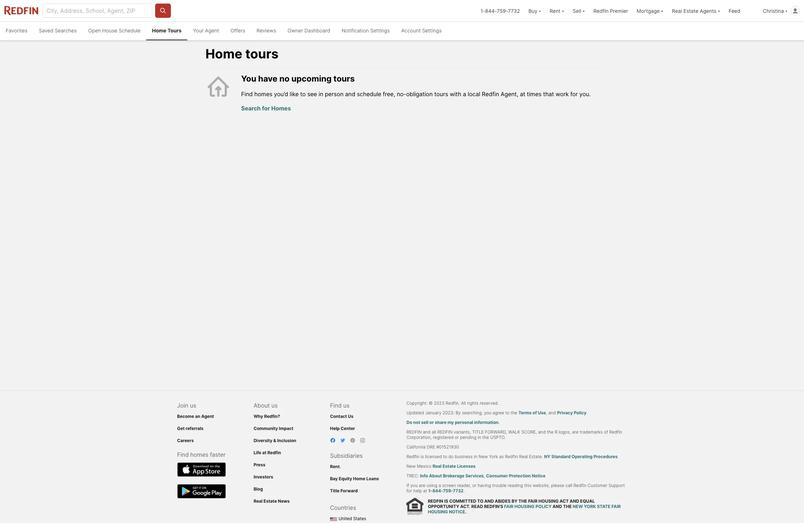Task type: vqa. For each thing, say whether or not it's contained in the screenshot.
in corresponding to New
yes



Task type: describe. For each thing, give the bounding box(es) containing it.
open house schedule
[[88, 27, 141, 34]]

protection
[[509, 474, 531, 479]]

faster
[[210, 452, 226, 459]]

redfin premier
[[593, 8, 628, 14]]

local
[[468, 91, 480, 98]]

investors
[[254, 475, 273, 480]]

1 horizontal spatial 1-844-759-7732 link
[[481, 8, 520, 14]]

new mexico real estate licenses
[[406, 464, 476, 469]]

equal housing opportunity image
[[406, 498, 424, 516]]

1 vertical spatial estate
[[443, 464, 456, 469]]

estate for news
[[264, 499, 277, 504]]

notification settings link
[[336, 22, 395, 40]]

▾ inside dropdown button
[[718, 8, 720, 14]]

. up the trademarks
[[586, 411, 588, 416]]

redfin down &
[[267, 451, 281, 456]]

uspto.
[[490, 435, 506, 441]]

owner dashboard
[[288, 27, 330, 34]]

1 horizontal spatial and
[[553, 504, 562, 510]]

blog button
[[254, 487, 263, 492]]

2 horizontal spatial tours
[[434, 91, 448, 98]]

search for homes
[[241, 105, 291, 112]]

is
[[421, 455, 424, 460]]

is
[[444, 499, 448, 504]]

a inside if you are using a screen reader, or having trouble reading this website, please call redfin customer support for help at
[[439, 483, 441, 489]]

rent ▾
[[550, 8, 564, 14]]

▾ for christina ▾
[[785, 8, 788, 14]]

title forward button
[[330, 489, 358, 494]]

free,
[[383, 91, 395, 98]]

ny
[[544, 455, 550, 460]]

logos,
[[559, 430, 571, 435]]

york
[[584, 504, 596, 510]]

1 horizontal spatial new
[[479, 455, 488, 460]]

0 vertical spatial agent
[[205, 27, 219, 34]]

forward,
[[485, 430, 507, 435]]

updated
[[406, 411, 424, 416]]

1 horizontal spatial about
[[429, 474, 442, 479]]

find for find homes you'd like to see in person and schedule free, no-obligation tours with a local redfin agent, at times that work for you.
[[241, 91, 253, 98]]

press
[[254, 463, 265, 468]]

owner dashboard link
[[282, 22, 336, 40]]

equity
[[339, 477, 352, 482]]

buy ▾ button
[[528, 0, 541, 21]]

redfin right local
[[482, 91, 499, 98]]

844- for 1-844-759-7732
[[485, 8, 497, 14]]

0 horizontal spatial for
[[262, 105, 270, 112]]

this
[[524, 483, 532, 489]]

us flag image
[[330, 518, 337, 521]]

redfin instagram image
[[360, 438, 366, 444]]

0 horizontal spatial to
[[300, 91, 306, 98]]

notice
[[449, 510, 465, 515]]

7732 for 1-844-759-7732 .
[[453, 489, 464, 494]]

1 horizontal spatial ,
[[546, 411, 547, 416]]

buy
[[528, 8, 537, 14]]

settings for notification settings
[[370, 27, 390, 34]]

rent
[[550, 8, 560, 14]]

download the redfin app on the apple app store image
[[177, 463, 226, 477]]

1-844-759-7732 .
[[428, 489, 465, 494]]

your agent
[[193, 27, 219, 34]]

walk
[[508, 430, 520, 435]]

in for new
[[474, 455, 477, 460]]

contact
[[330, 414, 347, 420]]

careers button
[[177, 438, 194, 444]]

us for join us
[[190, 402, 196, 410]]

offers
[[230, 27, 245, 34]]

are inside if you are using a screen reader, or having trouble reading this website, please call redfin customer support for help at
[[419, 483, 425, 489]]

1 horizontal spatial the
[[511, 411, 517, 416]]

act.
[[460, 504, 470, 510]]

york
[[489, 455, 498, 460]]

if you are using a screen reader, or having trouble reading this website, please call redfin customer support for help at
[[406, 483, 625, 494]]

saved searches link
[[33, 22, 82, 40]]

estate for agents
[[683, 8, 698, 14]]

real inside the 'real estate agents ▾' link
[[672, 8, 682, 14]]

. up committed
[[464, 489, 465, 494]]

updated january 2023: by searching, you agree to the terms of use , and privacy policy .
[[406, 411, 588, 416]]

life
[[254, 451, 261, 456]]

homes
[[271, 105, 291, 112]]

0 horizontal spatial the
[[482, 435, 489, 441]]

0 horizontal spatial or
[[429, 420, 434, 426]]

account settings
[[401, 27, 442, 34]]

title forward
[[330, 489, 358, 494]]

terms
[[518, 411, 532, 416]]

have
[[258, 74, 277, 84]]

trec: info about brokerage services , consumer protection notice
[[406, 474, 545, 479]]

redfin facebook image
[[330, 438, 336, 444]]

home for home tours
[[205, 46, 242, 62]]

and right use
[[548, 411, 556, 416]]

reading
[[508, 483, 523, 489]]

2 horizontal spatial and
[[570, 499, 579, 504]]

impact
[[279, 426, 293, 432]]

and left all
[[423, 430, 430, 435]]

find for find us
[[330, 402, 342, 410]]

home for home tours
[[152, 27, 166, 34]]

notification settings
[[342, 27, 390, 34]]

us for find us
[[343, 402, 350, 410]]

community impact button
[[254, 426, 293, 432]]

0 horizontal spatial fair
[[504, 504, 513, 510]]

redfin and all redfin variants, title forward, walk score, and the r logos, are trademarks of redfin corporation, registered or pending in the uspto.
[[406, 430, 622, 441]]

mexico
[[417, 464, 431, 469]]

careers
[[177, 438, 194, 444]]

#01521930
[[436, 445, 459, 450]]

fair housing policy link
[[504, 504, 552, 510]]

not
[[413, 420, 420, 426]]

news
[[278, 499, 290, 504]]

and right person
[[345, 91, 355, 98]]

please
[[551, 483, 564, 489]]

title
[[330, 489, 339, 494]]

personal
[[455, 420, 473, 426]]

an
[[195, 414, 200, 420]]

0 horizontal spatial 1-844-759-7732 link
[[428, 489, 464, 494]]

0 vertical spatial you
[[484, 411, 491, 416]]

housing inside new york state fair housing notice
[[428, 510, 448, 515]]

feed button
[[724, 0, 759, 21]]

using
[[427, 483, 437, 489]]

. down agree
[[498, 420, 500, 426]]

2 horizontal spatial the
[[547, 430, 554, 435]]

offers link
[[225, 22, 251, 40]]

mortgage ▾ button
[[637, 0, 663, 21]]

1 vertical spatial to
[[505, 411, 509, 416]]

referrals
[[186, 426, 203, 432]]

united
[[339, 517, 352, 522]]

become an agent
[[177, 414, 214, 420]]

as
[[499, 455, 504, 460]]

0 horizontal spatial tours
[[245, 46, 279, 62]]

redfin for and
[[406, 430, 422, 435]]

upcoming
[[291, 74, 332, 84]]

0 vertical spatial at
[[520, 91, 525, 98]]

open house schedule link
[[82, 22, 146, 40]]

website,
[[533, 483, 550, 489]]

call
[[565, 483, 572, 489]]

settings for account settings
[[422, 27, 442, 34]]

obligation
[[406, 91, 433, 98]]

operating
[[572, 455, 593, 460]]

redfin's
[[484, 504, 503, 510]]

1- for 1-844-759-7732
[[481, 8, 485, 14]]

searches
[[55, 27, 77, 34]]

no
[[279, 74, 290, 84]]

redfin.
[[446, 401, 460, 406]]

redfin inside 'button'
[[593, 8, 609, 14]]

and right score,
[[538, 430, 546, 435]]

redfin down share
[[437, 430, 453, 435]]

7732 for 1-844-759-7732
[[508, 8, 520, 14]]

1 vertical spatial ,
[[484, 474, 485, 479]]

sell ▾
[[573, 8, 585, 14]]

0 vertical spatial a
[[463, 91, 466, 98]]

dashboard
[[304, 27, 330, 34]]



Task type: locate. For each thing, give the bounding box(es) containing it.
1 horizontal spatial home
[[205, 46, 242, 62]]

0 vertical spatial tours
[[245, 46, 279, 62]]

sell ▾ button
[[573, 0, 585, 21]]

1-844-759-7732 link up 'is'
[[428, 489, 464, 494]]

information
[[474, 420, 498, 426]]

why redfin? button
[[254, 414, 280, 420]]

2 horizontal spatial find
[[330, 402, 342, 410]]

settings inside account settings 'link'
[[422, 27, 442, 34]]

▾ for sell ▾
[[583, 8, 585, 14]]

read
[[471, 504, 483, 510]]

2 vertical spatial home
[[353, 477, 365, 482]]

1 vertical spatial for
[[262, 105, 270, 112]]

1 horizontal spatial fair
[[528, 499, 538, 504]]

1 us from the left
[[190, 402, 196, 410]]

estate left news
[[264, 499, 277, 504]]

real estate agents ▾ button
[[668, 0, 724, 21]]

1 vertical spatial home
[[205, 46, 242, 62]]

and right to
[[484, 499, 494, 504]]

fair
[[528, 499, 538, 504], [504, 504, 513, 510], [611, 504, 621, 510]]

at left times
[[520, 91, 525, 98]]

for inside if you are using a screen reader, or having trouble reading this website, please call redfin customer support for help at
[[406, 489, 412, 494]]

City, Address, School, Agent, ZIP search field
[[42, 4, 152, 18]]

0 horizontal spatial estate
[[264, 499, 277, 504]]

redfin pinterest image
[[350, 438, 356, 444]]

the left terms
[[511, 411, 517, 416]]

real down licensed at the bottom
[[433, 464, 442, 469]]

▾ right sell at the top right of the page
[[583, 8, 585, 14]]

7732 left the buy
[[508, 8, 520, 14]]

by
[[456, 411, 461, 416]]

759- for 1-844-759-7732
[[497, 8, 508, 14]]

▾ for mortgage ▾
[[661, 8, 663, 14]]

homes for you'd
[[254, 91, 272, 98]]

favorites link
[[0, 22, 33, 40]]

new left the york
[[479, 455, 488, 460]]

housing inside redfin is committed to and abides by the fair housing act and equal opportunity act. read redfin's
[[538, 499, 559, 504]]

trouble
[[492, 483, 507, 489]]

1 vertical spatial at
[[262, 451, 266, 456]]

homes up download the redfin app on the apple app store image
[[190, 452, 208, 459]]

you'd
[[274, 91, 288, 98]]

1 vertical spatial tours
[[333, 74, 355, 84]]

,
[[546, 411, 547, 416], [484, 474, 485, 479]]

redfin left is
[[406, 455, 419, 460]]

2 ▾ from the left
[[562, 8, 564, 14]]

0 horizontal spatial find
[[177, 452, 189, 459]]

get
[[177, 426, 185, 432]]

your
[[193, 27, 204, 34]]

0 vertical spatial 1-844-759-7732 link
[[481, 8, 520, 14]]

find us
[[330, 402, 350, 410]]

, left privacy
[[546, 411, 547, 416]]

759- for 1-844-759-7732 .
[[443, 489, 453, 494]]

0 horizontal spatial the
[[519, 499, 527, 504]]

0 horizontal spatial housing
[[428, 510, 448, 515]]

at inside if you are using a screen reader, or having trouble reading this website, please call redfin customer support for help at
[[423, 489, 427, 494]]

2 horizontal spatial in
[[478, 435, 481, 441]]

7732 up committed
[[453, 489, 464, 494]]

2 horizontal spatial for
[[570, 91, 578, 98]]

help center
[[330, 426, 355, 432]]

3 us from the left
[[343, 402, 350, 410]]

2 vertical spatial find
[[177, 452, 189, 459]]

or inside if you are using a screen reader, or having trouble reading this website, please call redfin customer support for help at
[[472, 483, 476, 489]]

tours up person
[[333, 74, 355, 84]]

in right pending
[[478, 435, 481, 441]]

0 horizontal spatial 844-
[[432, 489, 443, 494]]

0 horizontal spatial 759-
[[443, 489, 453, 494]]

fair inside redfin is committed to and abides by the fair housing act and equal opportunity act. read redfin's
[[528, 499, 538, 504]]

score,
[[521, 430, 537, 435]]

for left you.
[[570, 91, 578, 98]]

copyright: © 2023 redfin. all rights reserved.
[[406, 401, 499, 406]]

having
[[478, 483, 491, 489]]

0 vertical spatial about
[[254, 402, 270, 410]]

0 vertical spatial find
[[241, 91, 253, 98]]

0 horizontal spatial home
[[152, 27, 166, 34]]

1 horizontal spatial tours
[[333, 74, 355, 84]]

2 us from the left
[[271, 402, 278, 410]]

1 ▾ from the left
[[539, 8, 541, 14]]

0 horizontal spatial us
[[190, 402, 196, 410]]

tours down the reviews link
[[245, 46, 279, 62]]

standard
[[551, 455, 571, 460]]

1 vertical spatial 1-844-759-7732 link
[[428, 489, 464, 494]]

do not sell or share my personal information link
[[406, 420, 498, 426]]

0 vertical spatial 7732
[[508, 8, 520, 14]]

rights
[[467, 401, 479, 406]]

press button
[[254, 463, 265, 468]]

find homes you'd like to see in person and schedule free, no-obligation tours with a local redfin agent, at times that work for you.
[[241, 91, 591, 98]]

homes for faster
[[190, 452, 208, 459]]

are
[[572, 430, 578, 435], [419, 483, 425, 489]]

the left r
[[547, 430, 554, 435]]

settings right notification on the top left
[[370, 27, 390, 34]]

2 vertical spatial estate
[[264, 499, 277, 504]]

in right business
[[474, 455, 477, 460]]

us up 'us'
[[343, 402, 350, 410]]

contact us
[[330, 414, 353, 420]]

in for person
[[319, 91, 323, 98]]

estate left agents
[[683, 8, 698, 14]]

the left new
[[563, 504, 572, 510]]

2 vertical spatial to
[[443, 455, 447, 460]]

find down careers
[[177, 452, 189, 459]]

2 horizontal spatial estate
[[683, 8, 698, 14]]

january
[[425, 411, 441, 416]]

all
[[461, 401, 466, 406]]

. down committed
[[465, 510, 466, 515]]

fair inside new york state fair housing notice
[[611, 504, 621, 510]]

us up redfin?
[[271, 402, 278, 410]]

diversity
[[254, 438, 272, 444]]

0 vertical spatial for
[[570, 91, 578, 98]]

1 horizontal spatial housing
[[514, 504, 535, 510]]

4 ▾ from the left
[[661, 8, 663, 14]]

of left use
[[533, 411, 537, 416]]

share
[[435, 420, 447, 426]]

1 horizontal spatial at
[[423, 489, 427, 494]]

are down the info
[[419, 483, 425, 489]]

agent,
[[501, 91, 518, 98]]

▾ for buy ▾
[[539, 8, 541, 14]]

1 vertical spatial 1-
[[428, 489, 432, 494]]

1 horizontal spatial find
[[241, 91, 253, 98]]

find up 'contact'
[[330, 402, 342, 410]]

redfin for is
[[428, 499, 443, 504]]

why
[[254, 414, 263, 420]]

why redfin?
[[254, 414, 280, 420]]

countries
[[330, 505, 356, 512]]

759-
[[497, 8, 508, 14], [443, 489, 453, 494]]

a right using
[[439, 483, 441, 489]]

equal
[[580, 499, 595, 504]]

us for about us
[[271, 402, 278, 410]]

3 ▾ from the left
[[583, 8, 585, 14]]

about up why
[[254, 402, 270, 410]]

buy ▾
[[528, 8, 541, 14]]

you right if
[[410, 483, 418, 489]]

consumer protection notice link
[[486, 474, 545, 479]]

estate down do
[[443, 464, 456, 469]]

1 vertical spatial in
[[478, 435, 481, 441]]

1 vertical spatial are
[[419, 483, 425, 489]]

you inside if you are using a screen reader, or having trouble reading this website, please call redfin customer support for help at
[[410, 483, 418, 489]]

by
[[512, 499, 518, 504]]

to right like
[[300, 91, 306, 98]]

a right "with"
[[463, 91, 466, 98]]

1-844-759-7732 link
[[481, 8, 520, 14], [428, 489, 464, 494]]

for right search
[[262, 105, 270, 112]]

1 settings from the left
[[370, 27, 390, 34]]

844- for 1-844-759-7732 .
[[432, 489, 443, 494]]

2 horizontal spatial home
[[353, 477, 365, 482]]

redfin right as
[[505, 455, 518, 460]]

▾ right the buy
[[539, 8, 541, 14]]

redfin
[[593, 8, 609, 14], [482, 91, 499, 98], [609, 430, 622, 435], [267, 451, 281, 456], [406, 455, 419, 460], [505, 455, 518, 460], [573, 483, 586, 489]]

agent right your
[[205, 27, 219, 34]]

us right join
[[190, 402, 196, 410]]

and right policy
[[553, 504, 562, 510]]

find up search
[[241, 91, 253, 98]]

times
[[527, 91, 542, 98]]

of right the trademarks
[[604, 430, 608, 435]]

1 horizontal spatial us
[[271, 402, 278, 410]]

1 horizontal spatial 844-
[[485, 8, 497, 14]]

brokerage
[[443, 474, 464, 479]]

0 vertical spatial to
[[300, 91, 306, 98]]

account
[[401, 27, 421, 34]]

homes
[[254, 91, 272, 98], [190, 452, 208, 459]]

1 horizontal spatial the
[[563, 504, 572, 510]]

to left do
[[443, 455, 447, 460]]

open
[[88, 27, 101, 34]]

at right the help
[[423, 489, 427, 494]]

2 horizontal spatial us
[[343, 402, 350, 410]]

blog
[[254, 487, 263, 492]]

5 ▾ from the left
[[718, 8, 720, 14]]

home left loans
[[353, 477, 365, 482]]

mortgage ▾ button
[[632, 0, 668, 21]]

▾ right mortgage
[[661, 8, 663, 14]]

rent. button
[[330, 465, 341, 470]]

0 vertical spatial 759-
[[497, 8, 508, 14]]

1 horizontal spatial a
[[463, 91, 466, 98]]

community impact
[[254, 426, 293, 432]]

1 horizontal spatial homes
[[254, 91, 272, 98]]

0 vertical spatial are
[[572, 430, 578, 435]]

fair housing policy and the
[[504, 504, 573, 510]]

home down offers link
[[205, 46, 242, 62]]

0 vertical spatial homes
[[254, 91, 272, 98]]

agent right an
[[201, 414, 214, 420]]

redfin down not
[[406, 430, 422, 435]]

the left uspto.
[[482, 435, 489, 441]]

you have no upcoming tours
[[241, 74, 355, 84]]

759- up 'is'
[[443, 489, 453, 494]]

▾ for rent ▾
[[562, 8, 564, 14]]

real left the estate.
[[519, 455, 528, 460]]

1 horizontal spatial settings
[[422, 27, 442, 34]]

1 horizontal spatial estate
[[443, 464, 456, 469]]

of inside redfin and all redfin variants, title forward, walk score, and the r logos, are trademarks of redfin corporation, registered or pending in the uspto.
[[604, 430, 608, 435]]

to
[[477, 499, 483, 504]]

info
[[420, 474, 428, 479]]

redfin left the premier
[[593, 8, 609, 14]]

1 vertical spatial a
[[439, 483, 441, 489]]

▾ right christina
[[785, 8, 788, 14]]

0 horizontal spatial ,
[[484, 474, 485, 479]]

0 vertical spatial or
[[429, 420, 434, 426]]

tours left "with"
[[434, 91, 448, 98]]

home left tours
[[152, 27, 166, 34]]

help center button
[[330, 426, 355, 432]]

or inside redfin and all redfin variants, title forward, walk score, and the r logos, are trademarks of redfin corporation, registered or pending in the uspto.
[[455, 435, 459, 441]]

1-844-759-7732 link left the buy
[[481, 8, 520, 14]]

the inside redfin is committed to and abides by the fair housing act and equal opportunity act. read redfin's
[[519, 499, 527, 504]]

0 horizontal spatial settings
[[370, 27, 390, 34]]

help
[[413, 489, 422, 494]]

▾ right agents
[[718, 8, 720, 14]]

homes up search for homes "link"
[[254, 91, 272, 98]]

redfin left 'is'
[[428, 499, 443, 504]]

0 horizontal spatial are
[[419, 483, 425, 489]]

0 horizontal spatial a
[[439, 483, 441, 489]]

at
[[520, 91, 525, 98], [262, 451, 266, 456], [423, 489, 427, 494]]

in right see
[[319, 91, 323, 98]]

consumer
[[486, 474, 508, 479]]

2 horizontal spatial or
[[472, 483, 476, 489]]

0 vertical spatial ,
[[546, 411, 547, 416]]

find for find homes faster
[[177, 452, 189, 459]]

0 vertical spatial of
[[533, 411, 537, 416]]

0 vertical spatial home
[[152, 27, 166, 34]]

▾ right rent
[[562, 8, 564, 14]]

download the redfin app from the google play store image
[[177, 485, 226, 499]]

redfin right the trademarks
[[609, 430, 622, 435]]

settings right account
[[422, 27, 442, 34]]

1 vertical spatial 844-
[[432, 489, 443, 494]]

us
[[190, 402, 196, 410], [271, 402, 278, 410], [343, 402, 350, 410]]

1 vertical spatial you
[[410, 483, 418, 489]]

redfin inside redfin and all redfin variants, title forward, walk score, and the r logos, are trademarks of redfin corporation, registered or pending in the uspto.
[[609, 430, 622, 435]]

, up having
[[484, 474, 485, 479]]

0 horizontal spatial in
[[319, 91, 323, 98]]

1 vertical spatial agent
[[201, 414, 214, 420]]

1 horizontal spatial 7732
[[508, 8, 520, 14]]

1 horizontal spatial or
[[455, 435, 459, 441]]

2 vertical spatial or
[[472, 483, 476, 489]]

for left the help
[[406, 489, 412, 494]]

or down "services"
[[472, 483, 476, 489]]

1 horizontal spatial to
[[443, 455, 447, 460]]

759- left the buy
[[497, 8, 508, 14]]

1 horizontal spatial are
[[572, 430, 578, 435]]

to right agree
[[505, 411, 509, 416]]

redfin inside redfin is committed to and abides by the fair housing act and equal opportunity act. read redfin's
[[428, 499, 443, 504]]

0 vertical spatial estate
[[683, 8, 698, 14]]

sell
[[573, 8, 581, 14]]

new up "trec:"
[[406, 464, 416, 469]]

like
[[290, 91, 299, 98]]

real estate news
[[254, 499, 290, 504]]

0 vertical spatial in
[[319, 91, 323, 98]]

rent ▾ button
[[545, 0, 568, 21]]

christina
[[763, 8, 784, 14]]

or left pending
[[455, 435, 459, 441]]

diversity & inclusion button
[[254, 438, 296, 444]]

in inside redfin and all redfin variants, title forward, walk score, and the r logos, are trademarks of redfin corporation, registered or pending in the uspto.
[[478, 435, 481, 441]]

0 vertical spatial 844-
[[485, 8, 497, 14]]

real down blog button
[[254, 499, 263, 504]]

0 horizontal spatial you
[[410, 483, 418, 489]]

0 horizontal spatial at
[[262, 451, 266, 456]]

2 vertical spatial tours
[[434, 91, 448, 98]]

investors button
[[254, 475, 273, 480]]

if
[[406, 483, 409, 489]]

tours
[[168, 27, 182, 34]]

1 vertical spatial of
[[604, 430, 608, 435]]

mortgage ▾
[[637, 8, 663, 14]]

0 horizontal spatial of
[[533, 411, 537, 416]]

about up using
[[429, 474, 442, 479]]

redfin right call
[[573, 483, 586, 489]]

redfin?
[[264, 414, 280, 420]]

redfin twitter image
[[340, 438, 346, 444]]

0 horizontal spatial 7732
[[453, 489, 464, 494]]

0 horizontal spatial and
[[484, 499, 494, 504]]

2 horizontal spatial at
[[520, 91, 525, 98]]

california dre #01521930
[[406, 445, 459, 450]]

and right act
[[570, 499, 579, 504]]

real estate agents ▾
[[672, 8, 720, 14]]

become an agent button
[[177, 414, 214, 420]]

real right mortgage ▾
[[672, 8, 682, 14]]

at right life
[[262, 451, 266, 456]]

1 vertical spatial new
[[406, 464, 416, 469]]

no-
[[397, 91, 406, 98]]

schedule
[[119, 27, 141, 34]]

1 horizontal spatial in
[[474, 455, 477, 460]]

estate inside dropdown button
[[683, 8, 698, 14]]

saved
[[39, 27, 53, 34]]

or right the sell
[[429, 420, 434, 426]]

the right by
[[519, 499, 527, 504]]

6 ▾ from the left
[[785, 8, 788, 14]]

redfin inside if you are using a screen reader, or having trouble reading this website, please call redfin customer support for help at
[[573, 483, 586, 489]]

are inside redfin and all redfin variants, title forward, walk score, and the r logos, are trademarks of redfin corporation, registered or pending in the uspto.
[[572, 430, 578, 435]]

forward
[[340, 489, 358, 494]]

2 horizontal spatial to
[[505, 411, 509, 416]]

settings inside notification settings link
[[370, 27, 390, 34]]

submit search image
[[159, 7, 167, 14]]

privacy
[[557, 411, 573, 416]]

1- for 1-844-759-7732 .
[[428, 489, 432, 494]]

you up information
[[484, 411, 491, 416]]

saved searches
[[39, 27, 77, 34]]

are right logos,
[[572, 430, 578, 435]]

opportunity
[[428, 504, 459, 510]]

1 vertical spatial find
[[330, 402, 342, 410]]

0 vertical spatial 1-
[[481, 8, 485, 14]]

1 horizontal spatial you
[[484, 411, 491, 416]]

2 settings from the left
[[422, 27, 442, 34]]

corporation,
[[406, 435, 432, 441]]

1 vertical spatial 759-
[[443, 489, 453, 494]]



